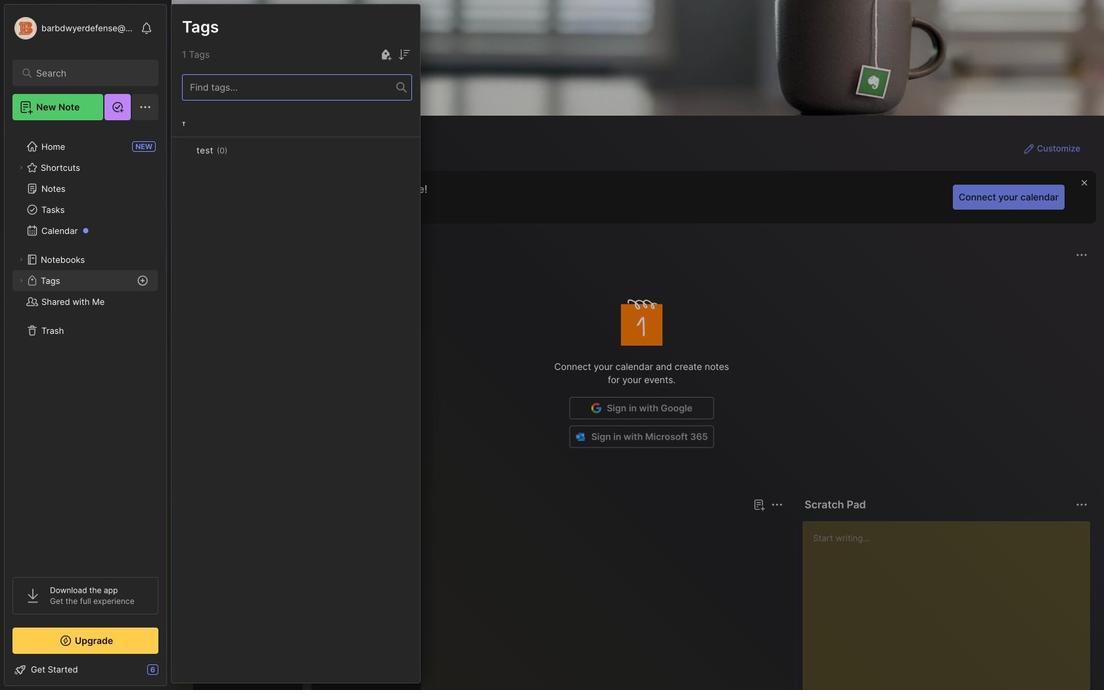 Task type: describe. For each thing, give the bounding box(es) containing it.
tag actions image
[[228, 145, 249, 156]]

Account field
[[12, 15, 134, 41]]

expand tags image
[[17, 277, 25, 285]]

tree inside main element
[[5, 128, 166, 566]]

Start writing… text field
[[814, 522, 1090, 691]]

0 vertical spatial row group
[[172, 111, 420, 182]]

sort options image
[[397, 47, 412, 63]]

click to collapse image
[[166, 666, 176, 682]]

Search text field
[[36, 67, 141, 80]]

1 vertical spatial row group
[[193, 545, 429, 691]]

none search field inside main element
[[36, 65, 141, 81]]



Task type: vqa. For each thing, say whether or not it's contained in the screenshot.
tab list
no



Task type: locate. For each thing, give the bounding box(es) containing it.
expand notebooks image
[[17, 256, 25, 264]]

tab
[[195, 521, 234, 537]]

Find tags… text field
[[183, 79, 397, 96]]

create new tag image
[[378, 47, 394, 63]]

Sort field
[[397, 47, 412, 63]]

None search field
[[36, 65, 141, 81]]

row group
[[172, 111, 420, 182], [193, 545, 429, 691]]

tree
[[5, 128, 166, 566]]

Help and Learning task checklist field
[[5, 660, 166, 681]]

Tag actions field
[[228, 144, 249, 157]]

main element
[[0, 0, 171, 691]]



